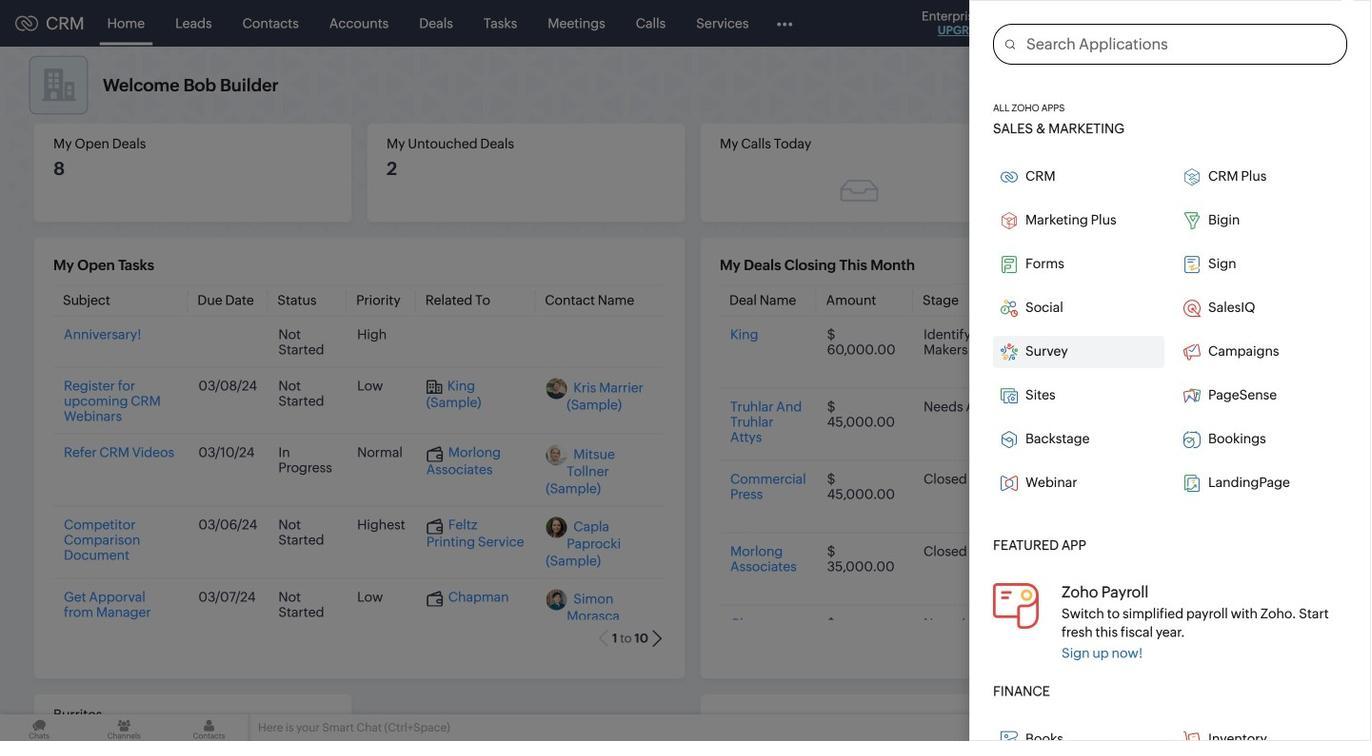 Task type: locate. For each thing, give the bounding box(es) containing it.
contacts image
[[170, 715, 248, 742]]

logo image
[[15, 16, 38, 31]]

profile element
[[1274, 0, 1328, 46]]

signals image
[[1133, 15, 1147, 31]]

channels image
[[85, 715, 163, 742]]



Task type: vqa. For each thing, say whether or not it's contained in the screenshot.
Campaigns
no



Task type: describe. For each thing, give the bounding box(es) containing it.
signals element
[[1122, 0, 1158, 47]]

Search Applications text field
[[1015, 25, 1347, 64]]

calendar image
[[1170, 16, 1186, 31]]

profile image
[[1286, 8, 1316, 39]]

search element
[[1083, 0, 1122, 47]]

chats image
[[0, 715, 78, 742]]

search image
[[1094, 15, 1111, 31]]

zoho payroll image
[[993, 584, 1039, 629]]



